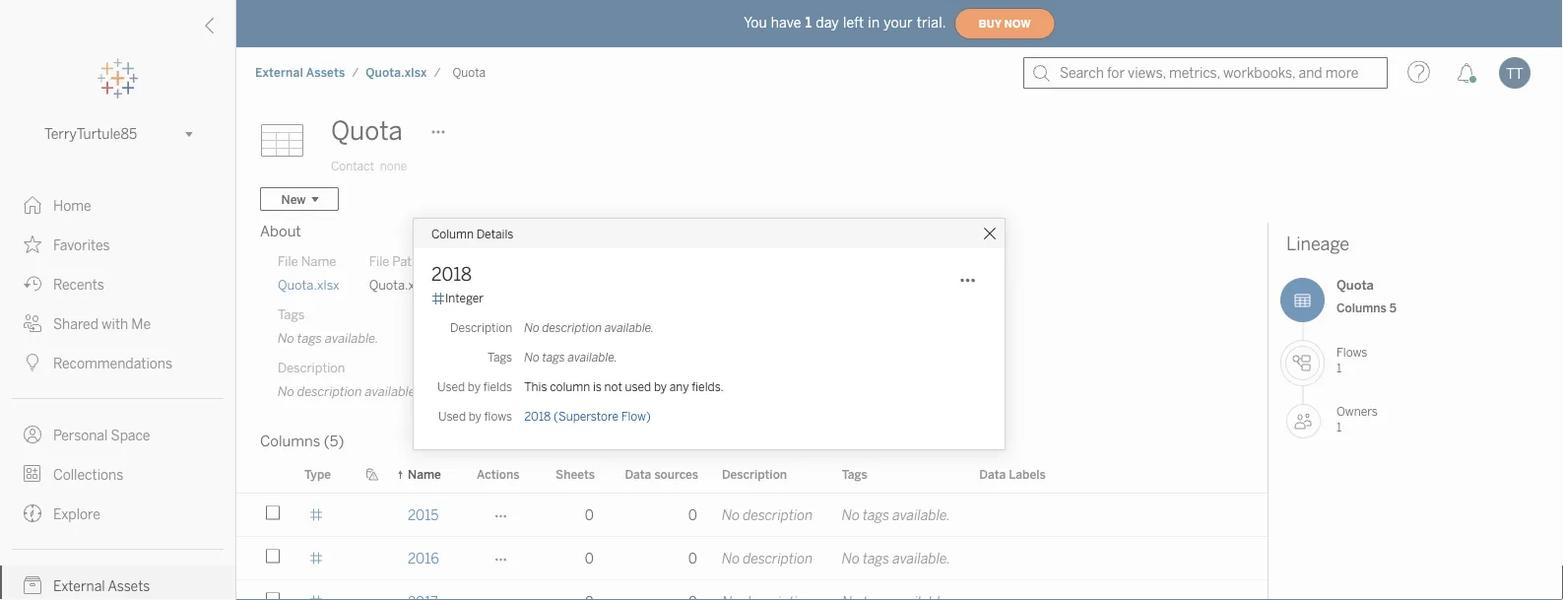 Task type: describe. For each thing, give the bounding box(es) containing it.
2018 for 2018 (superstore flow)
[[524, 409, 551, 424]]

0 horizontal spatial quota
[[331, 116, 403, 146]]

tags inside column details dialog
[[488, 350, 513, 365]]

quota.xlsx for file path quota.xlsx
[[369, 277, 431, 293]]

1 for owners 1
[[1337, 420, 1342, 434]]

description inside grid
[[722, 467, 787, 481]]

excel
[[519, 277, 549, 293]]

buy now button
[[955, 8, 1056, 39]]

used by flows
[[438, 409, 513, 424]]

table image
[[260, 111, 319, 170]]

(superstore
[[554, 409, 619, 424]]

data for data sources
[[625, 467, 652, 481]]

type inside "file type microsoft excel"
[[483, 253, 511, 269]]

tags inside grid
[[842, 467, 868, 481]]

file for file type
[[461, 253, 481, 269]]

used
[[625, 380, 652, 394]]

file type microsoft excel
[[461, 253, 549, 293]]

quota.xlsx left quota element
[[366, 66, 427, 80]]

flows 1
[[1337, 345, 1368, 375]]

contact
[[331, 159, 374, 173]]

you have 1 day left in your trial.
[[744, 15, 947, 31]]

available. inside tags no tags available.
[[325, 330, 379, 346]]

file path quota.xlsx
[[369, 253, 431, 293]]

now
[[1005, 17, 1031, 30]]

contact none
[[331, 159, 407, 173]]

sources
[[655, 467, 699, 481]]

data labels
[[980, 467, 1046, 481]]

personal space link
[[0, 415, 236, 454]]

none
[[380, 159, 407, 173]]

columns inside quota columns 5
[[1337, 301, 1387, 315]]

day
[[816, 15, 840, 31]]

description inside description no description available.
[[297, 383, 362, 399]]

with
[[102, 316, 128, 332]]

columns image
[[1281, 278, 1325, 322]]

no inside tags no tags available.
[[278, 330, 295, 346]]

row containing 2016
[[237, 537, 1277, 582]]

3 row from the top
[[237, 580, 1277, 600]]

tags no tags available.
[[278, 306, 379, 346]]

space
[[111, 427, 150, 443]]

flows
[[1337, 345, 1368, 360]]

recents link
[[0, 264, 236, 304]]

available. inside description no description available.
[[365, 383, 419, 399]]

lineage
[[1287, 234, 1350, 255]]

external for external assets
[[53, 578, 105, 594]]

left
[[843, 15, 865, 31]]

me
[[131, 316, 151, 332]]

home
[[53, 198, 91, 214]]

5
[[1390, 301, 1397, 315]]

flows image
[[1286, 346, 1320, 380]]

integer
[[445, 291, 484, 305]]

any
[[670, 380, 689, 394]]

2018 for 2018
[[432, 264, 472, 285]]

navigation panel element
[[0, 59, 236, 600]]

description inside column details dialog
[[542, 321, 602, 335]]

external assets
[[53, 578, 150, 594]]

tags inside tags no tags available.
[[297, 330, 322, 346]]

2018 (superstore flow)
[[524, 409, 651, 424]]

fields.
[[692, 380, 724, 394]]

shared with me link
[[0, 304, 236, 343]]

recents
[[53, 276, 104, 293]]

row group containing 2015
[[237, 494, 1277, 600]]

2015
[[408, 507, 439, 523]]

description inside description no description available.
[[278, 360, 345, 375]]

file for file name
[[278, 253, 298, 269]]

2016
[[408, 550, 439, 567]]

by for flows
[[469, 409, 482, 424]]

flow)
[[621, 409, 651, 424]]

favorites
[[53, 237, 110, 253]]

this column is not used by any fields.
[[524, 380, 724, 394]]

your
[[884, 15, 913, 31]]

used by fields
[[438, 380, 513, 394]]

flows
[[484, 409, 513, 424]]

owners 1
[[1337, 405, 1379, 434]]

quota.xlsx for file name quota.xlsx
[[278, 277, 340, 293]]

new
[[281, 192, 306, 206]]

integer image
[[309, 508, 323, 522]]

explore link
[[0, 494, 236, 533]]

file for file path
[[369, 253, 390, 269]]

file name quota.xlsx
[[278, 253, 340, 293]]

assets for external assets
[[108, 578, 150, 594]]

buy now
[[979, 17, 1031, 30]]

0 vertical spatial 1
[[806, 15, 812, 31]]

assets for external assets / quota.xlsx /
[[306, 66, 345, 80]]

2015 link
[[408, 494, 439, 536]]

0 horizontal spatial type
[[304, 467, 331, 481]]

about
[[260, 223, 301, 240]]

by for fields
[[468, 380, 481, 394]]

description no description available.
[[278, 360, 419, 399]]

actions
[[477, 467, 520, 481]]

1 horizontal spatial name
[[408, 467, 441, 481]]

explore
[[53, 506, 100, 522]]

have
[[771, 15, 802, 31]]

details
[[477, 226, 514, 241]]



Task type: vqa. For each thing, say whether or not it's contained in the screenshot.
'available.' in Description No description available.
yes



Task type: locate. For each thing, give the bounding box(es) containing it.
/
[[352, 66, 359, 80], [434, 66, 441, 80]]

by
[[468, 380, 481, 394], [654, 380, 667, 394], [469, 409, 482, 424]]

0 vertical spatial no tags available.
[[524, 350, 618, 365]]

personal space
[[53, 427, 150, 443]]

no tags available. for 2015
[[842, 507, 951, 523]]

shared with me
[[53, 316, 151, 332]]

1 horizontal spatial description
[[450, 321, 513, 335]]

used for used by flows
[[438, 409, 466, 424]]

quota.xlsx link left quota element
[[365, 65, 428, 81]]

type down columns (5)
[[304, 467, 331, 481]]

2018 up integer
[[432, 264, 472, 285]]

integer image for row containing 2016
[[309, 551, 323, 565]]

column details dialog
[[414, 219, 1005, 449]]

1 vertical spatial no tags available.
[[842, 507, 951, 523]]

2 horizontal spatial quota
[[1337, 277, 1375, 293]]

quota.xlsx
[[366, 66, 427, 80], [278, 277, 340, 293], [369, 277, 431, 293]]

row containing 2015
[[237, 494, 1277, 539]]

0 vertical spatial quota
[[453, 66, 486, 80]]

data for data labels
[[980, 467, 1006, 481]]

no tags available. inside column details dialog
[[524, 350, 618, 365]]

columns
[[1337, 301, 1387, 315], [260, 433, 321, 450]]

no tags available.
[[524, 350, 618, 365], [842, 507, 951, 523], [842, 550, 951, 567]]

data
[[625, 467, 652, 481], [980, 467, 1006, 481]]

2018 (superstore flow) link
[[524, 409, 651, 424]]

1 vertical spatial name
[[408, 467, 441, 481]]

1 vertical spatial 2018
[[524, 409, 551, 424]]

external down explore
[[53, 578, 105, 594]]

row group
[[237, 494, 1277, 600]]

0 vertical spatial quota.xlsx link
[[365, 65, 428, 81]]

data left sources
[[625, 467, 652, 481]]

no
[[524, 321, 540, 335], [278, 330, 295, 346], [524, 350, 540, 365], [278, 383, 295, 399], [722, 507, 740, 523], [842, 507, 860, 523], [722, 550, 740, 567], [842, 550, 860, 567]]

description down tags no tags available.
[[278, 360, 345, 375]]

1 horizontal spatial file
[[369, 253, 390, 269]]

(5)
[[324, 433, 344, 450]]

by left fields
[[468, 380, 481, 394]]

file inside file path quota.xlsx
[[369, 253, 390, 269]]

file left path
[[369, 253, 390, 269]]

1 vertical spatial quota
[[331, 116, 403, 146]]

number base icon image
[[432, 292, 445, 305]]

1 no description from the top
[[722, 507, 813, 523]]

1 vertical spatial used
[[438, 409, 466, 424]]

1 data from the left
[[625, 467, 652, 481]]

description right sources
[[722, 467, 787, 481]]

0 vertical spatial tags
[[278, 306, 305, 322]]

sheets
[[556, 467, 595, 481]]

owners
[[1337, 405, 1379, 419]]

0 vertical spatial assets
[[306, 66, 345, 80]]

fields
[[484, 380, 513, 394]]

0 vertical spatial description
[[450, 321, 513, 335]]

0
[[585, 507, 594, 523], [689, 507, 698, 523], [585, 550, 594, 567], [689, 550, 698, 567]]

0 vertical spatial no description
[[722, 507, 813, 523]]

columns left '(5)'
[[260, 433, 321, 450]]

no description for 2015
[[722, 507, 813, 523]]

0 horizontal spatial assets
[[108, 578, 150, 594]]

by left flows
[[469, 409, 482, 424]]

1 vertical spatial no description
[[722, 550, 813, 567]]

new button
[[260, 187, 339, 211]]

1 horizontal spatial type
[[483, 253, 511, 269]]

1 integer image from the top
[[309, 551, 323, 565]]

file down column details
[[461, 253, 481, 269]]

0 vertical spatial external
[[255, 66, 304, 80]]

0 vertical spatial name
[[301, 253, 336, 269]]

tags
[[297, 330, 322, 346], [542, 350, 565, 365], [863, 507, 890, 523], [863, 550, 890, 567]]

0 horizontal spatial data
[[625, 467, 652, 481]]

0 vertical spatial 2018
[[432, 264, 472, 285]]

2 used from the top
[[438, 409, 466, 424]]

used
[[438, 380, 465, 394], [438, 409, 466, 424]]

1 left day
[[806, 15, 812, 31]]

1 for flows 1
[[1337, 361, 1342, 375]]

quota
[[453, 66, 486, 80], [331, 116, 403, 146], [1337, 277, 1375, 293]]

trial.
[[917, 15, 947, 31]]

external up table image
[[255, 66, 304, 80]]

no description for 2016
[[722, 550, 813, 567]]

0 horizontal spatial quota.xlsx link
[[278, 276, 340, 294]]

no tags available. for 2016
[[842, 550, 951, 567]]

0 horizontal spatial tags
[[278, 306, 305, 322]]

no description available.
[[524, 321, 655, 335]]

name up 2015 link
[[408, 467, 441, 481]]

2 vertical spatial tags
[[842, 467, 868, 481]]

1 inside owners 1
[[1337, 420, 1342, 434]]

external
[[255, 66, 304, 80], [53, 578, 105, 594]]

external assets link up table image
[[254, 65, 346, 81]]

assets up table image
[[306, 66, 345, 80]]

/ up contact
[[352, 66, 359, 80]]

1 horizontal spatial quota
[[453, 66, 486, 80]]

external for external assets / quota.xlsx /
[[255, 66, 304, 80]]

owners image
[[1287, 404, 1321, 439]]

file inside file name quota.xlsx
[[278, 253, 298, 269]]

integer image
[[309, 551, 323, 565], [309, 595, 323, 600]]

used down used by fields
[[438, 409, 466, 424]]

data sources
[[625, 467, 699, 481]]

0 vertical spatial external assets link
[[254, 65, 346, 81]]

external inside 'main navigation. press the up and down arrow keys to access links.' element
[[53, 578, 105, 594]]

1 horizontal spatial 2018
[[524, 409, 551, 424]]

1 vertical spatial tags
[[488, 350, 513, 365]]

1 vertical spatial external
[[53, 578, 105, 594]]

1 down owners
[[1337, 420, 1342, 434]]

shared
[[53, 316, 98, 332]]

type up "microsoft"
[[483, 253, 511, 269]]

0 horizontal spatial columns
[[260, 433, 321, 450]]

1 horizontal spatial columns
[[1337, 301, 1387, 315]]

description
[[450, 321, 513, 335], [278, 360, 345, 375], [722, 467, 787, 481]]

buy
[[979, 17, 1002, 30]]

1 inside flows 1
[[1337, 361, 1342, 375]]

used for used by fields
[[438, 380, 465, 394]]

2 no description from the top
[[722, 550, 813, 567]]

1 / from the left
[[352, 66, 359, 80]]

quota.xlsx up tags no tags available.
[[278, 277, 340, 293]]

1 horizontal spatial /
[[434, 66, 441, 80]]

0 vertical spatial columns
[[1337, 301, 1387, 315]]

used up used by flows
[[438, 380, 465, 394]]

columns left the 5
[[1337, 301, 1387, 315]]

2 vertical spatial 1
[[1337, 420, 1342, 434]]

column
[[550, 380, 590, 394]]

3 file from the left
[[461, 253, 481, 269]]

row
[[237, 494, 1277, 539], [237, 537, 1277, 582], [237, 580, 1277, 600]]

grid containing 2015
[[237, 456, 1277, 600]]

2 horizontal spatial tags
[[842, 467, 868, 481]]

1 down flows
[[1337, 361, 1342, 375]]

is
[[593, 380, 602, 394]]

2 data from the left
[[980, 467, 1006, 481]]

labels
[[1009, 467, 1046, 481]]

collections link
[[0, 454, 236, 494]]

1 vertical spatial columns
[[260, 433, 321, 450]]

columns (5)
[[260, 433, 344, 450]]

recommendations
[[53, 355, 173, 372]]

file inside "file type microsoft excel"
[[461, 253, 481, 269]]

1 vertical spatial type
[[304, 467, 331, 481]]

1 horizontal spatial quota.xlsx link
[[365, 65, 428, 81]]

external assets link down explore link
[[0, 566, 236, 600]]

0 horizontal spatial file
[[278, 253, 298, 269]]

favorites link
[[0, 225, 236, 264]]

0 horizontal spatial name
[[301, 253, 336, 269]]

1 horizontal spatial external assets link
[[254, 65, 346, 81]]

0 horizontal spatial external assets link
[[0, 566, 236, 600]]

0 horizontal spatial external
[[53, 578, 105, 594]]

2 horizontal spatial file
[[461, 253, 481, 269]]

this
[[524, 380, 547, 394]]

1 vertical spatial description
[[278, 360, 345, 375]]

collections
[[53, 467, 123, 483]]

microsoft
[[461, 277, 516, 293]]

0 vertical spatial used
[[438, 380, 465, 394]]

1 row from the top
[[237, 494, 1277, 539]]

1
[[806, 15, 812, 31], [1337, 361, 1342, 375], [1337, 420, 1342, 434]]

1 vertical spatial assets
[[108, 578, 150, 594]]

description
[[542, 321, 602, 335], [297, 383, 362, 399], [743, 507, 813, 523], [743, 550, 813, 567]]

2 horizontal spatial description
[[722, 467, 787, 481]]

0 horizontal spatial /
[[352, 66, 359, 80]]

2 vertical spatial quota
[[1337, 277, 1375, 293]]

not
[[605, 380, 623, 394]]

home link
[[0, 185, 236, 225]]

name
[[301, 253, 336, 269], [408, 467, 441, 481]]

name inside file name quota.xlsx
[[301, 253, 336, 269]]

quota.xlsx down path
[[369, 277, 431, 293]]

description inside column details dialog
[[450, 321, 513, 335]]

2018
[[432, 264, 472, 285], [524, 409, 551, 424]]

you
[[744, 15, 767, 31]]

2 vertical spatial no tags available.
[[842, 550, 951, 567]]

main navigation. press the up and down arrow keys to access links. element
[[0, 185, 236, 600]]

0 vertical spatial integer image
[[309, 551, 323, 565]]

1 horizontal spatial tags
[[488, 350, 513, 365]]

recommendations link
[[0, 343, 236, 382]]

2 integer image from the top
[[309, 595, 323, 600]]

column details
[[432, 226, 514, 241]]

file down about
[[278, 253, 298, 269]]

2 row from the top
[[237, 537, 1277, 582]]

1 vertical spatial 1
[[1337, 361, 1342, 375]]

2 file from the left
[[369, 253, 390, 269]]

path
[[392, 253, 419, 269]]

1 vertical spatial external assets link
[[0, 566, 236, 600]]

quota element
[[447, 66, 492, 80]]

no description
[[722, 507, 813, 523], [722, 550, 813, 567]]

quota.xlsx link up tags no tags available.
[[278, 276, 340, 294]]

1 horizontal spatial data
[[980, 467, 1006, 481]]

2 vertical spatial description
[[722, 467, 787, 481]]

description down integer
[[450, 321, 513, 335]]

tags inside tags no tags available.
[[278, 306, 305, 322]]

assets inside 'main navigation. press the up and down arrow keys to access links.' element
[[108, 578, 150, 594]]

tags inside column details dialog
[[542, 350, 565, 365]]

1 used from the top
[[438, 380, 465, 394]]

tags
[[278, 306, 305, 322], [488, 350, 513, 365], [842, 467, 868, 481]]

/ left quota element
[[434, 66, 441, 80]]

personal
[[53, 427, 108, 443]]

quota.xlsx link
[[365, 65, 428, 81], [278, 276, 340, 294]]

grid
[[237, 456, 1277, 600]]

1 horizontal spatial assets
[[306, 66, 345, 80]]

in
[[868, 15, 880, 31]]

1 horizontal spatial external
[[255, 66, 304, 80]]

name down about
[[301, 253, 336, 269]]

column
[[432, 226, 474, 241]]

available.
[[605, 321, 655, 335], [325, 330, 379, 346], [568, 350, 618, 365], [365, 383, 419, 399], [893, 507, 951, 523], [893, 550, 951, 567]]

2016 link
[[408, 537, 439, 579]]

2018 down this
[[524, 409, 551, 424]]

assets down explore link
[[108, 578, 150, 594]]

1 vertical spatial quota.xlsx link
[[278, 276, 340, 294]]

0 horizontal spatial 2018
[[432, 264, 472, 285]]

0 horizontal spatial description
[[278, 360, 345, 375]]

quota columns 5
[[1337, 277, 1397, 315]]

file
[[278, 253, 298, 269], [369, 253, 390, 269], [461, 253, 481, 269]]

1 file from the left
[[278, 253, 298, 269]]

external assets link
[[254, 65, 346, 81], [0, 566, 236, 600]]

quota inside quota columns 5
[[1337, 277, 1375, 293]]

no inside description no description available.
[[278, 383, 295, 399]]

data left labels at the right
[[980, 467, 1006, 481]]

1 vertical spatial integer image
[[309, 595, 323, 600]]

by left any
[[654, 380, 667, 394]]

2 / from the left
[[434, 66, 441, 80]]

external assets / quota.xlsx /
[[255, 66, 441, 80]]

0 vertical spatial type
[[483, 253, 511, 269]]

integer image for third row from the top of the 'row group' containing 2015
[[309, 595, 323, 600]]



